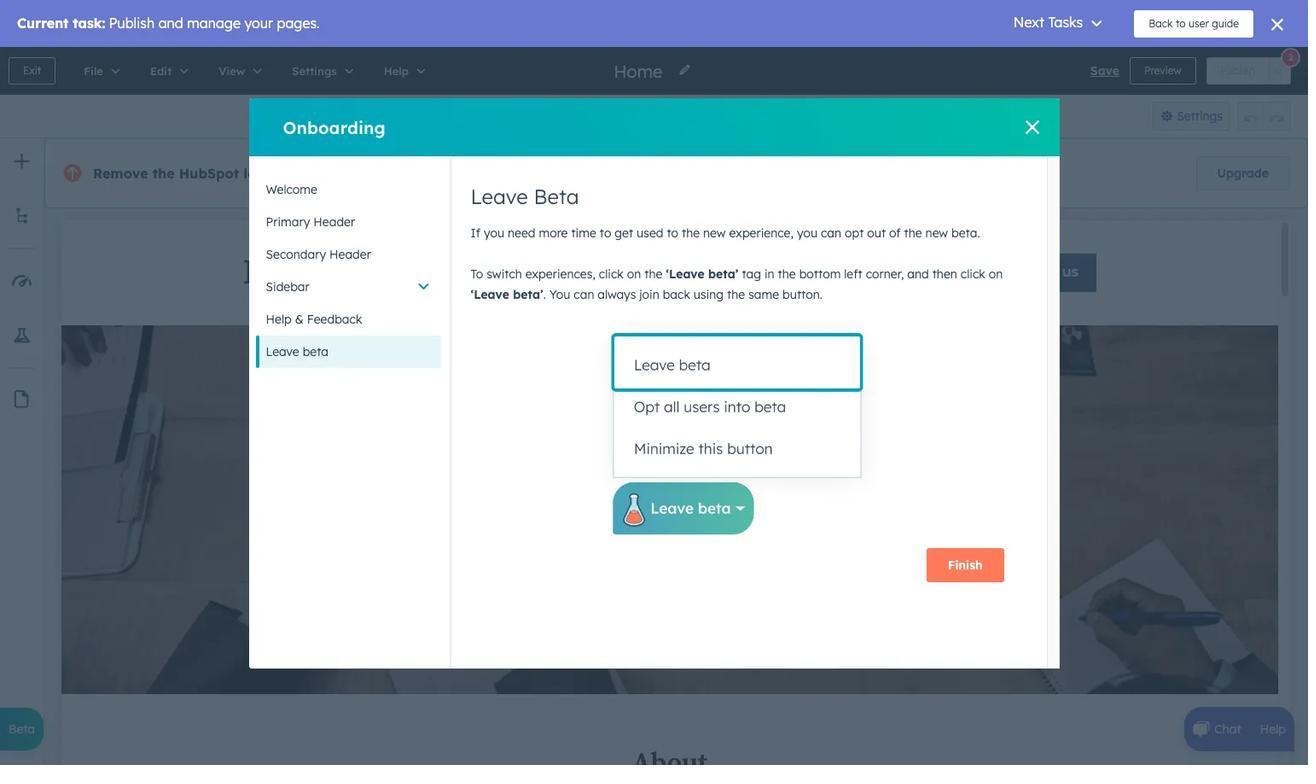 Task type: vqa. For each thing, say whether or not it's contained in the screenshot.
bottom 'Leave
yes



Task type: locate. For each thing, give the bounding box(es) containing it.
1 click from the left
[[599, 266, 624, 282]]

group up with
[[616, 102, 684, 131]]

0 horizontal spatial leave
[[266, 344, 299, 359]]

leave for leave beta
[[471, 184, 528, 209]]

preview button
[[1130, 57, 1197, 85]]

then
[[933, 266, 958, 282]]

1 new from the left
[[704, 225, 726, 241]]

0 horizontal spatial you
[[484, 225, 505, 241]]

header
[[314, 214, 355, 230], [330, 247, 371, 262]]

exit link
[[9, 57, 56, 85]]

used
[[637, 225, 664, 241]]

beta
[[303, 344, 329, 359]]

group down "publish" group
[[1238, 102, 1292, 131]]

1 vertical spatial header
[[330, 247, 371, 262]]

header inside primary header button
[[314, 214, 355, 230]]

1 horizontal spatial can
[[821, 225, 842, 241]]

'leave
[[666, 266, 705, 282], [471, 287, 510, 302]]

0 horizontal spatial to
[[600, 225, 612, 241]]

1 vertical spatial help
[[1261, 721, 1287, 737]]

1 horizontal spatial click
[[961, 266, 986, 282]]

upgrade
[[1218, 166, 1270, 181]]

finish button
[[927, 548, 1005, 582]]

leave beta
[[266, 344, 329, 359]]

help right chat at the right of the page
[[1261, 721, 1287, 737]]

beta'
[[709, 266, 739, 282], [513, 287, 544, 302]]

welcome
[[266, 182, 318, 197]]

onboarding
[[283, 117, 386, 138]]

the right remove
[[153, 165, 175, 182]]

leave beta button
[[256, 336, 441, 368]]

features
[[564, 165, 611, 180]]

2 horizontal spatial to
[[1089, 649, 1101, 664]]

sidebar
[[266, 279, 310, 295]]

2 on from the left
[[989, 266, 1003, 282]]

on up the join
[[627, 266, 642, 282]]

to down have
[[1089, 649, 1101, 664]]

0 horizontal spatial group
[[616, 102, 684, 131]]

can right you
[[574, 287, 595, 302]]

help left &
[[266, 312, 292, 327]]

to
[[600, 225, 612, 241], [667, 225, 679, 241], [1089, 649, 1101, 664]]

new left beta.
[[926, 225, 949, 241]]

out
[[868, 225, 886, 241]]

beta' up using
[[709, 266, 739, 282]]

1 horizontal spatial 'leave
[[666, 266, 705, 282]]

1 horizontal spatial new
[[926, 225, 949, 241]]

primary
[[266, 214, 310, 230]]

website
[[353, 165, 405, 182]]

0 vertical spatial beta'
[[709, 266, 739, 282]]

from
[[279, 165, 312, 182]]

button.
[[783, 287, 823, 302]]

the
[[153, 165, 175, 182], [682, 225, 700, 241], [905, 225, 923, 241], [645, 266, 663, 282], [778, 266, 796, 282], [728, 287, 746, 302]]

2
[[1289, 51, 1294, 63]]

header down "welcome" button
[[314, 214, 355, 230]]

you right the if
[[484, 225, 505, 241]]

help inside button
[[266, 312, 292, 327]]

primary header button
[[256, 206, 441, 238]]

group
[[616, 102, 684, 131], [1238, 102, 1292, 131]]

you
[[484, 225, 505, 241], [797, 225, 818, 241]]

of
[[890, 225, 901, 241]]

0 vertical spatial beta
[[534, 184, 579, 209]]

'leave up back
[[666, 266, 705, 282]]

experiences,
[[526, 266, 596, 282]]

1 vertical spatial can
[[574, 287, 595, 302]]

to right "used"
[[667, 225, 679, 241]]

1 horizontal spatial leave
[[471, 184, 528, 209]]

close image
[[1026, 120, 1040, 134]]

1 horizontal spatial beta
[[534, 184, 579, 209]]

on
[[627, 266, 642, 282], [989, 266, 1003, 282]]

header for primary header
[[314, 214, 355, 230]]

beta inside button
[[9, 721, 35, 737]]

0 vertical spatial leave
[[471, 184, 528, 209]]

0 horizontal spatial click
[[599, 266, 624, 282]]

leave left beta
[[266, 344, 299, 359]]

unlock premium features with
[[469, 165, 637, 180]]

experience,
[[730, 225, 794, 241]]

beta
[[534, 184, 579, 209], [9, 721, 35, 737]]

1 vertical spatial leave
[[266, 344, 299, 359]]

with
[[614, 165, 637, 180]]

leave
[[471, 184, 528, 209], [266, 344, 299, 359]]

beta inside dialog
[[534, 184, 579, 209]]

help
[[266, 312, 292, 327], [1261, 721, 1287, 737]]

&
[[295, 312, 304, 327]]

questions?
[[1170, 628, 1231, 644]]

1 horizontal spatial help
[[1261, 721, 1287, 737]]

tag
[[742, 266, 762, 282]]

can left opt
[[821, 225, 842, 241]]

need
[[508, 225, 536, 241]]

corner,
[[866, 266, 905, 282]]

1 vertical spatial beta
[[9, 721, 35, 737]]

1 horizontal spatial group
[[1238, 102, 1292, 131]]

if
[[471, 225, 481, 241]]

opt
[[845, 225, 864, 241]]

0 horizontal spatial help
[[266, 312, 292, 327]]

to left get
[[600, 225, 612, 241]]

click right then
[[961, 266, 986, 282]]

beta button
[[0, 708, 44, 751]]

.
[[544, 287, 546, 302]]

set
[[1132, 628, 1149, 644]]

can
[[821, 225, 842, 241], [574, 287, 595, 302]]

beta' down the switch
[[513, 287, 544, 302]]

there,
[[1043, 628, 1075, 644]]

you
[[550, 287, 571, 302]]

upgrade link
[[1197, 156, 1291, 190]]

leave down unlock
[[471, 184, 528, 209]]

remove
[[93, 165, 148, 182]]

'leave down to
[[471, 287, 510, 302]]

pages.
[[410, 165, 455, 182]]

save
[[1091, 63, 1120, 79]]

left
[[845, 266, 863, 282]]

in
[[765, 266, 775, 282]]

0 horizontal spatial on
[[627, 266, 642, 282]]

0 vertical spatial header
[[314, 214, 355, 230]]

can inside to switch experiences, click on the 'leave beta' tag in the bottom left corner, and then click on 'leave beta' . you can always join back using the same button.
[[574, 287, 595, 302]]

0 horizontal spatial beta
[[9, 721, 35, 737]]

click up the always
[[599, 266, 624, 282]]

1 horizontal spatial you
[[797, 225, 818, 241]]

finish
[[949, 557, 983, 573]]

beta.
[[952, 225, 981, 241]]

new
[[704, 225, 726, 241], [926, 225, 949, 241]]

1 horizontal spatial on
[[989, 266, 1003, 282]]

0 vertical spatial 'leave
[[666, 266, 705, 282]]

1 vertical spatial 'leave
[[471, 287, 510, 302]]

0 horizontal spatial can
[[574, 287, 595, 302]]

you up bottom
[[797, 225, 818, 241]]

and
[[908, 266, 930, 282]]

leave inside button
[[266, 344, 299, 359]]

0 horizontal spatial beta'
[[513, 287, 544, 302]]

0 vertical spatial help
[[266, 312, 292, 327]]

1 horizontal spatial beta'
[[709, 266, 739, 282]]

bottom
[[800, 266, 841, 282]]

leave beta dialog
[[249, 98, 1060, 669]]

header up sidebar button
[[330, 247, 371, 262]]

header inside secondary header "button"
[[330, 247, 371, 262]]

click
[[599, 266, 624, 282], [961, 266, 986, 282]]

if you need more time to get used to the new experience, you can opt out of the new beta.
[[471, 225, 981, 241]]

None field
[[613, 59, 668, 82]]

hi there, have any set up questions? we're here to help.
[[1027, 628, 1231, 664]]

new left experience,
[[704, 225, 726, 241]]

on right then
[[989, 266, 1003, 282]]

0 horizontal spatial new
[[704, 225, 726, 241]]



Task type: describe. For each thing, give the bounding box(es) containing it.
secondary
[[266, 247, 326, 262]]

to inside hi there, have any set up questions? we're here to help.
[[1089, 649, 1101, 664]]

help & feedback button
[[256, 303, 441, 336]]

more
[[539, 225, 568, 241]]

preview
[[1145, 64, 1182, 77]]

feedback
[[307, 312, 362, 327]]

help for help
[[1261, 721, 1287, 737]]

get
[[615, 225, 634, 241]]

leave beta
[[471, 184, 579, 209]]

welcome button
[[256, 173, 441, 206]]

publish button
[[1207, 57, 1270, 85]]

0 vertical spatial can
[[821, 225, 842, 241]]

the up the join
[[645, 266, 663, 282]]

the right "used"
[[682, 225, 700, 241]]

up
[[1153, 628, 1167, 644]]

the right in
[[778, 266, 796, 282]]

help & feedback
[[266, 312, 362, 327]]

time
[[572, 225, 597, 241]]

publish
[[1222, 64, 1256, 77]]

1 you from the left
[[484, 225, 505, 241]]

same
[[749, 287, 780, 302]]

using
[[694, 287, 724, 302]]

to switch experiences, click on the 'leave beta' tag in the bottom left corner, and then click on 'leave beta' . you can always join back using the same button.
[[471, 266, 1003, 302]]

1 group from the left
[[616, 102, 684, 131]]

leave for leave beta
[[266, 344, 299, 359]]

2 new from the left
[[926, 225, 949, 241]]

hubspot
[[179, 165, 239, 182]]

help for help & feedback
[[266, 312, 292, 327]]

logo
[[244, 165, 274, 182]]

always
[[598, 287, 636, 302]]

we're
[[1027, 649, 1058, 664]]

your
[[316, 165, 348, 182]]

any
[[1108, 628, 1129, 644]]

the down tag
[[728, 287, 746, 302]]

to
[[471, 266, 483, 282]]

save button
[[1091, 61, 1120, 81]]

0 horizontal spatial 'leave
[[471, 287, 510, 302]]

hi
[[1027, 628, 1039, 644]]

here
[[1062, 649, 1086, 664]]

primary header
[[266, 214, 355, 230]]

header for secondary header
[[330, 247, 371, 262]]

chat
[[1215, 721, 1242, 737]]

sidebar button
[[256, 271, 441, 303]]

1 horizontal spatial to
[[667, 225, 679, 241]]

help.
[[1104, 649, 1131, 664]]

unlock
[[469, 165, 507, 180]]

back
[[663, 287, 691, 302]]

have
[[1078, 628, 1105, 644]]

2 group from the left
[[1238, 102, 1292, 131]]

switch
[[487, 266, 522, 282]]

exit
[[23, 64, 41, 77]]

1 on from the left
[[627, 266, 642, 282]]

secondary header button
[[256, 238, 441, 271]]

2 you from the left
[[797, 225, 818, 241]]

join
[[640, 287, 660, 302]]

settings button
[[1153, 102, 1231, 131]]

premium
[[511, 165, 561, 180]]

1 vertical spatial beta'
[[513, 287, 544, 302]]

publish group
[[1207, 57, 1292, 85]]

remove the hubspot logo from your website pages.
[[93, 165, 455, 182]]

the right of
[[905, 225, 923, 241]]

secondary header
[[266, 247, 371, 262]]

settings
[[1178, 108, 1224, 124]]

2 click from the left
[[961, 266, 986, 282]]



